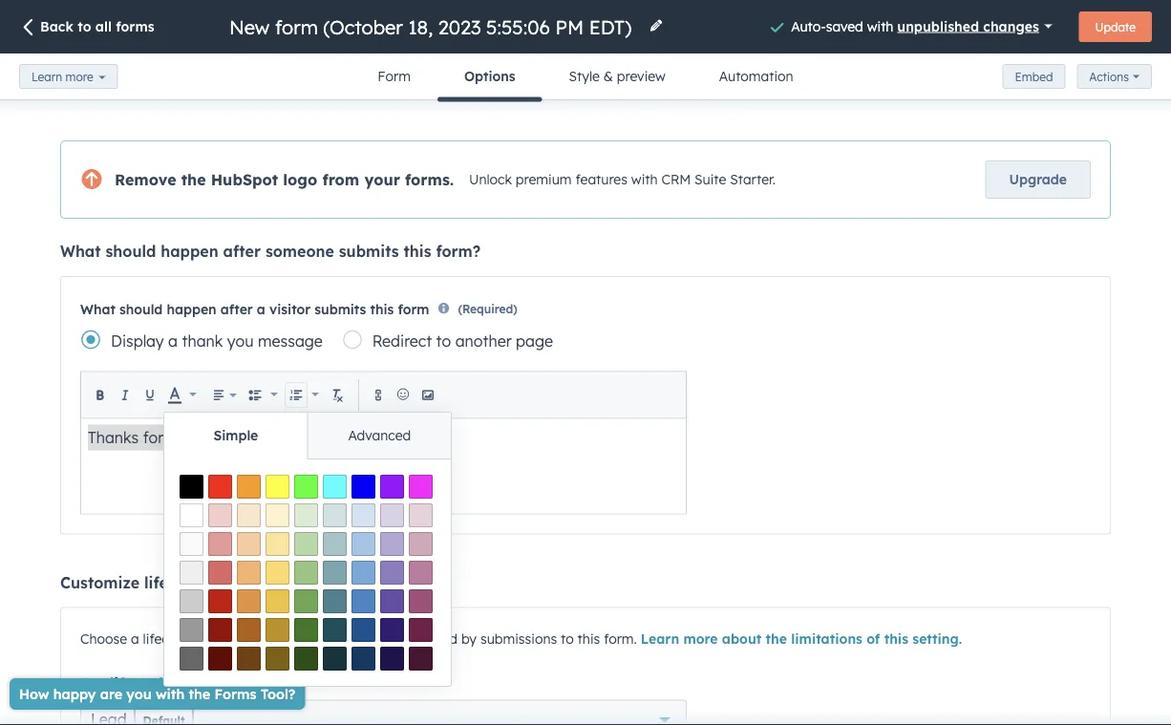 Task type: vqa. For each thing, say whether or not it's contained in the screenshot.
middle STAGE
yes



Task type: describe. For each thing, give the bounding box(es) containing it.
form
[[378, 68, 411, 85]]

#f6b26b, 100 opacity image
[[237, 561, 261, 585]]

#fff2cc, 100 opacity image
[[266, 504, 290, 528]]

based
[[259, 573, 305, 592]]

#b4a7d6, 100 opacity image
[[380, 532, 404, 556]]

auto-saved with
[[791, 17, 898, 34]]

1 group from the left
[[244, 382, 283, 408]]

setting.
[[913, 630, 963, 647]]

limitations
[[792, 630, 863, 647]]

stage for based
[[211, 573, 254, 592]]

forms
[[116, 18, 154, 35]]

#9fc5e8, 100 opacity image
[[352, 532, 376, 556]]

thank
[[182, 331, 223, 350]]

#b6d7a8, 100 opacity image
[[294, 532, 318, 556]]

upgrade link
[[986, 161, 1091, 199]]

0 horizontal spatial with
[[632, 171, 658, 188]]

#666666, 100 opacity image
[[180, 647, 204, 671]]

all
[[95, 18, 112, 35]]

to left form.
[[561, 630, 574, 647]]

learn more about the limitations of this setting. link
[[641, 630, 963, 647]]

form button
[[351, 54, 438, 99]]

#783f04, 100 opacity image
[[237, 647, 261, 671]]

#20124d, 100 opacity image
[[380, 647, 404, 671]]

#f4cccc, 100 opacity image
[[208, 504, 232, 528]]

or
[[388, 630, 401, 647]]

records
[[285, 630, 332, 647]]

crm
[[662, 171, 691, 188]]

1 vertical spatial stage
[[197, 630, 233, 647]]

1 vertical spatial lifecycle
[[143, 630, 193, 647]]

should for what should happen after someone submits this form?
[[106, 242, 156, 261]]

#cccccc, 100 opacity image
[[180, 590, 204, 614]]

embed
[[1016, 69, 1054, 84]]

another
[[456, 331, 512, 350]]

#0c5394, 100 opacity image
[[352, 618, 376, 642]]

#ead1dc, 100 opacity image
[[409, 504, 433, 528]]

#eeeeee, 100 opacity image
[[180, 561, 204, 585]]

stage for to
[[177, 674, 219, 693]]

#cfe2f3, 100 opacity image
[[352, 504, 376, 528]]

#ff0201, 100 opacity image
[[208, 475, 232, 499]]

#fce5cd, 100 opacity image
[[237, 504, 261, 528]]

#6fa8dc, 100 opacity image
[[352, 561, 376, 585]]

update button
[[1080, 11, 1153, 42]]

#351c75, 100 opacity image
[[380, 618, 404, 642]]

1 horizontal spatial submissions
[[481, 630, 557, 647]]

&
[[604, 68, 613, 85]]

preview
[[617, 68, 666, 85]]

none field inside the page section element
[[228, 14, 638, 40]]

unlock
[[469, 171, 512, 188]]

learn more button
[[19, 64, 118, 89]]

after for a
[[221, 300, 253, 317]]

2 horizontal spatial a
[[257, 300, 266, 317]]

back to all forms link
[[19, 17, 154, 39]]

this left form.
[[578, 630, 600, 647]]

#0600ff, 100 opacity image
[[352, 475, 376, 499]]

happen for someone
[[161, 242, 219, 261]]

options
[[464, 68, 516, 85]]

your
[[364, 170, 400, 189]]

#76a5af, 100 opacity image
[[323, 561, 347, 585]]

redirect
[[373, 331, 432, 350]]

customize lifecycle stage based on submissions
[[60, 573, 426, 592]]

#d5a6bd, 100 opacity image
[[409, 532, 433, 556]]

unpublished changes
[[898, 17, 1040, 34]]

#7f6001, 100 opacity image
[[266, 647, 290, 671]]

any
[[258, 630, 281, 647]]

#ff9902, 100 opacity image
[[237, 475, 261, 499]]

options button
[[438, 54, 542, 102]]

message
[[258, 331, 323, 350]]

1 vertical spatial submits
[[315, 300, 366, 317]]

#ffffff, 100 opacity image
[[180, 504, 204, 528]]

update
[[1096, 20, 1136, 34]]

customize
[[60, 573, 140, 592]]

#93c47d, 100 opacity image
[[294, 561, 318, 585]]

created
[[335, 630, 384, 647]]

#660000, 100 opacity image
[[208, 647, 232, 671]]

changes
[[984, 17, 1040, 34]]

more inside button
[[65, 69, 93, 84]]

learn more
[[32, 69, 93, 84]]

simple
[[214, 427, 258, 444]]

back to all forms
[[40, 18, 154, 35]]

someone
[[266, 242, 334, 261]]

#ea9999, 100 opacity image
[[208, 532, 232, 556]]

#00ff03, 100 opacity image
[[294, 475, 318, 499]]

by
[[462, 630, 477, 647]]

#d9ead3, 100 opacity image
[[294, 504, 318, 528]]

#69a84f, 100 opacity image
[[294, 590, 318, 614]]

#000000, 100 opacity image
[[180, 475, 204, 499]]

set lifecycle stage to element
[[80, 700, 687, 725]]

this left form
[[370, 300, 394, 317]]

unpublished
[[898, 17, 980, 34]]

navigation inside the page section element
[[351, 54, 821, 102]]

auto-
[[791, 17, 826, 34]]

#00ffff, 100 opacity image
[[323, 475, 347, 499]]

#ffe599, 100 opacity image
[[266, 532, 290, 556]]

what for what should happen after a visitor submits this form
[[80, 300, 116, 317]]

remove
[[115, 170, 176, 189]]

style & preview button
[[542, 54, 693, 99]]

automation
[[719, 68, 794, 85]]

#ffff04, 100 opacity image
[[266, 475, 290, 499]]

#4c1130, 100 opacity image
[[409, 647, 433, 671]]



Task type: locate. For each thing, give the bounding box(es) containing it.
starter.
[[730, 171, 776, 188]]

#fafafa, 100 opacity image
[[180, 532, 204, 556]]

redirect to another page
[[373, 331, 553, 350]]

1 horizontal spatial group
[[285, 382, 324, 408]]

learn right form.
[[641, 630, 680, 647]]

more
[[65, 69, 93, 84], [684, 630, 718, 647]]

#e06666, 100 opacity image
[[208, 561, 232, 585]]

forms.
[[405, 170, 454, 189]]

1 vertical spatial with
[[632, 171, 658, 188]]

#741b47, 100 opacity image
[[409, 618, 433, 642]]

what for what should happen after someone submits this form?
[[60, 242, 101, 261]]

0 vertical spatial happen
[[161, 242, 219, 261]]

1 vertical spatial the
[[766, 630, 788, 647]]

happen
[[161, 242, 219, 261], [167, 300, 217, 317]]

more down back to all forms link
[[65, 69, 93, 84]]

learn inside button
[[32, 69, 62, 84]]

0 horizontal spatial group
[[244, 382, 283, 408]]

None field
[[228, 14, 638, 40]]

lifecycle
[[144, 573, 207, 592], [143, 630, 193, 647], [110, 674, 172, 693]]

updated
[[404, 630, 458, 647]]

after left someone
[[223, 242, 261, 261]]

tab list
[[164, 413, 451, 460]]

#134f5c, 100 opacity image
[[323, 618, 347, 642]]

logo
[[283, 170, 318, 189]]

1 horizontal spatial more
[[684, 630, 718, 647]]

form
[[398, 300, 430, 317]]

a
[[257, 300, 266, 317], [168, 331, 178, 350], [131, 630, 139, 647]]

the
[[181, 170, 206, 189], [766, 630, 788, 647]]

embed button
[[1003, 64, 1066, 89]]

to left the 'another' at top left
[[436, 331, 451, 350]]

submits right visitor on the left top of the page
[[315, 300, 366, 317]]

0 horizontal spatial the
[[181, 170, 206, 189]]

happen for a
[[167, 300, 217, 317]]

page
[[516, 331, 553, 350]]

#a64d79, 100 opacity image
[[409, 590, 433, 614]]

1 horizontal spatial the
[[766, 630, 788, 647]]

navigation containing form
[[351, 54, 821, 102]]

0 vertical spatial what
[[60, 242, 101, 261]]

learn down back
[[32, 69, 62, 84]]

suite
[[695, 171, 727, 188]]

2 vertical spatial lifecycle
[[110, 674, 172, 693]]

1 vertical spatial learn
[[641, 630, 680, 647]]

tab list containing simple
[[164, 413, 451, 460]]

1 vertical spatial what
[[80, 300, 116, 317]]

submissions
[[333, 573, 426, 592], [481, 630, 557, 647]]

application
[[80, 371, 687, 514]]

#e69138, 100 opacity image
[[237, 590, 261, 614]]

actions button
[[1077, 64, 1153, 89]]

#f1c233, 100 opacity image
[[266, 590, 290, 614]]

unlock premium features with crm suite starter.
[[469, 171, 776, 188]]

#b45f06, 100 opacity image
[[237, 618, 261, 642]]

0 vertical spatial stage
[[211, 573, 254, 592]]

#d0e0e3, 100 opacity image
[[323, 504, 347, 528]]

1 horizontal spatial learn
[[641, 630, 680, 647]]

a left visitor on the left top of the page
[[257, 300, 266, 317]]

2 vertical spatial stage
[[177, 674, 219, 693]]

this right of
[[885, 630, 909, 647]]

0 vertical spatial should
[[106, 242, 156, 261]]

after for someone
[[223, 242, 261, 261]]

set
[[80, 674, 105, 693]]

should for what should happen after a visitor submits this form
[[119, 300, 163, 317]]

what should happen after someone submits this form?
[[60, 242, 481, 261]]

0 vertical spatial submits
[[339, 242, 399, 261]]

form?
[[436, 242, 481, 261]]

with
[[868, 17, 894, 34], [632, 171, 658, 188]]

remove the hubspot logo from your forms.
[[115, 170, 454, 189]]

should down remove
[[106, 242, 156, 261]]

#c27ba0, 100 opacity image
[[409, 561, 433, 585]]

0 horizontal spatial more
[[65, 69, 93, 84]]

#3d85c6, 100 opacity image
[[352, 590, 376, 614]]

#d9d2e9, 100 opacity image
[[380, 504, 404, 528]]

0 vertical spatial submissions
[[333, 573, 426, 592]]

1 horizontal spatial with
[[868, 17, 894, 34]]

with inside the page section element
[[868, 17, 894, 34]]

a for stage
[[131, 630, 139, 647]]

submissions right by
[[481, 630, 557, 647]]

lifecycle down '#fafafa, 100 opacity' image
[[144, 573, 207, 592]]

choose a lifecycle stage for any records created or updated by submissions to this form. learn more about the limitations of this setting.
[[80, 630, 963, 647]]

1 vertical spatial submissions
[[481, 630, 557, 647]]

#8e7cc3, 100 opacity image
[[380, 561, 404, 585]]

about
[[722, 630, 762, 647]]

0 horizontal spatial a
[[131, 630, 139, 647]]

to
[[78, 18, 91, 35], [436, 331, 451, 350], [561, 630, 574, 647], [224, 674, 240, 693]]

0 vertical spatial a
[[257, 300, 266, 317]]

on
[[309, 573, 329, 592]]

premium
[[516, 171, 572, 188]]

#a2c4c9, 100 opacity image
[[323, 532, 347, 556]]

1 vertical spatial more
[[684, 630, 718, 647]]

#bf9002, 100 opacity image
[[266, 618, 290, 642]]

0 vertical spatial lifecycle
[[144, 573, 207, 592]]

should
[[106, 242, 156, 261], [119, 300, 163, 317]]

#073763, 100 opacity image
[[352, 647, 376, 671]]

group up the simple in the bottom left of the page
[[244, 382, 283, 408]]

actions
[[1090, 69, 1130, 84]]

form.
[[604, 630, 637, 647]]

visitor
[[269, 300, 311, 317]]

more left about
[[684, 630, 718, 647]]

0 vertical spatial after
[[223, 242, 261, 261]]

0 vertical spatial the
[[181, 170, 206, 189]]

happen up thank
[[167, 300, 217, 317]]

advanced
[[348, 427, 411, 444]]

stage
[[211, 573, 254, 592], [197, 630, 233, 647], [177, 674, 219, 693]]

submits right someone
[[339, 242, 399, 261]]

to down #660000, 100 opacity image
[[224, 674, 240, 693]]

1 vertical spatial a
[[168, 331, 178, 350]]

0 vertical spatial more
[[65, 69, 93, 84]]

back
[[40, 18, 73, 35]]

to left all
[[78, 18, 91, 35]]

from
[[322, 170, 360, 189]]

hubspot
[[211, 170, 278, 189]]

#45818e, 100 opacity image
[[323, 590, 347, 614]]

what should happen after a visitor submits this form
[[80, 300, 430, 317]]

#0c343d, 100 opacity image
[[323, 647, 347, 671]]

this
[[404, 242, 432, 261], [370, 300, 394, 317], [578, 630, 600, 647], [885, 630, 909, 647]]

0 vertical spatial with
[[868, 17, 894, 34]]

with left crm
[[632, 171, 658, 188]]

navigation
[[351, 54, 821, 102]]

#9a00ff, 100 opacity image
[[380, 475, 404, 499]]

submits
[[339, 242, 399, 261], [315, 300, 366, 317]]

set lifecycle stage to
[[80, 674, 240, 693]]

2 group from the left
[[285, 382, 324, 408]]

what
[[60, 242, 101, 261], [80, 300, 116, 317]]

(required)
[[458, 302, 518, 317]]

features
[[576, 171, 628, 188]]

unpublished changes button
[[898, 13, 1053, 39]]

1 vertical spatial after
[[221, 300, 253, 317]]

lifecycle up #666666, 100 opacity icon
[[143, 630, 193, 647]]

group
[[244, 382, 283, 408], [285, 382, 324, 408]]

advanced link
[[307, 413, 451, 459]]

style
[[569, 68, 600, 85]]

automation button
[[693, 54, 821, 99]]

page section element
[[0, 0, 1172, 102]]

learn
[[32, 69, 62, 84], [641, 630, 680, 647]]

the right about
[[766, 630, 788, 647]]

you
[[227, 331, 254, 350]]

display
[[111, 331, 164, 350]]

#674ea7, 100 opacity image
[[380, 590, 404, 614]]

#274e13, 100 opacity image
[[294, 647, 318, 671]]

choose
[[80, 630, 127, 647]]

style & preview
[[569, 68, 666, 85]]

upgrade
[[1010, 171, 1068, 188]]

saved
[[826, 17, 864, 34]]

for
[[236, 630, 254, 647]]

1 vertical spatial happen
[[167, 300, 217, 317]]

lifecycle right "set"
[[110, 674, 172, 693]]

to inside the page section element
[[78, 18, 91, 35]]

should up display at the top of page
[[119, 300, 163, 317]]

0 horizontal spatial submissions
[[333, 573, 426, 592]]

#ff00ff, 100 opacity image
[[409, 475, 433, 499]]

0 vertical spatial learn
[[32, 69, 62, 84]]

group down "message"
[[285, 382, 324, 408]]

#cc0201, 100 opacity image
[[208, 590, 232, 614]]

lifecycle for set
[[110, 674, 172, 693]]

0 horizontal spatial learn
[[32, 69, 62, 84]]

simple link
[[164, 413, 307, 459]]

#37761d, 100 opacity image
[[294, 618, 318, 642]]

after
[[223, 242, 261, 261], [221, 300, 253, 317]]

a left thank
[[168, 331, 178, 350]]

happen down remove
[[161, 242, 219, 261]]

a right choose
[[131, 630, 139, 647]]

of
[[867, 630, 881, 647]]

#f9cb9c, 100 opacity image
[[237, 532, 261, 556]]

1 vertical spatial should
[[119, 300, 163, 317]]

1 horizontal spatial a
[[168, 331, 178, 350]]

#ffd966, 100 opacity image
[[266, 561, 290, 585]]

after up you
[[221, 300, 253, 317]]

#990100, 100 opacity image
[[208, 618, 232, 642]]

this left form?
[[404, 242, 432, 261]]

submissions down #b4a7d6, 100 opacity icon
[[333, 573, 426, 592]]

a for you
[[168, 331, 178, 350]]

with right saved
[[868, 17, 894, 34]]

#999999, 100 opacity image
[[180, 618, 204, 642]]

lifecycle for customize
[[144, 573, 207, 592]]

the right remove
[[181, 170, 206, 189]]

display a thank you message
[[111, 331, 323, 350]]

2 vertical spatial a
[[131, 630, 139, 647]]



